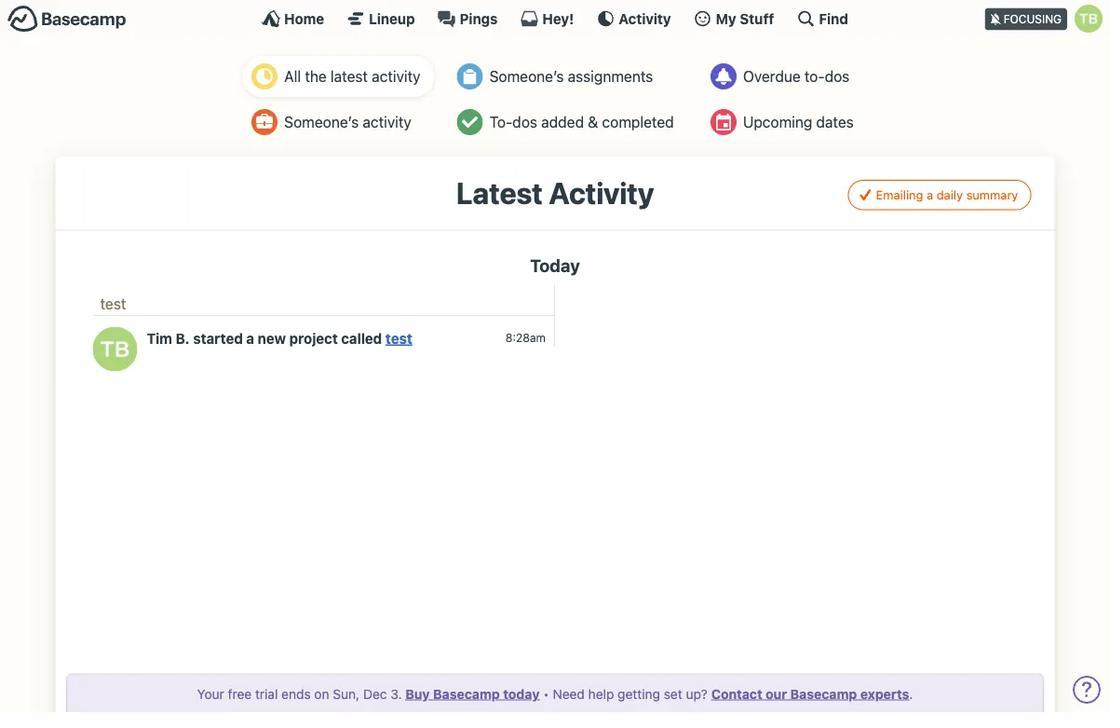 Task type: describe. For each thing, give the bounding box(es) containing it.
all
[[284, 68, 301, 85]]

focusing
[[1004, 13, 1063, 26]]

a inside button
[[927, 188, 934, 202]]

my stuff button
[[694, 9, 775, 28]]

activity link
[[597, 9, 672, 28]]

1 vertical spatial activity
[[549, 175, 654, 211]]

tim
[[147, 330, 172, 346]]

daily
[[937, 188, 964, 202]]

upcoming dates
[[744, 113, 854, 131]]

reports image
[[711, 63, 737, 89]]

set
[[664, 686, 683, 701]]

0 vertical spatial test
[[100, 295, 126, 313]]

emailing
[[877, 188, 924, 202]]

0 vertical spatial activity
[[372, 68, 421, 85]]

home link
[[262, 9, 325, 28]]

my stuff
[[716, 10, 775, 27]]

assignment image
[[457, 63, 483, 89]]

assignments
[[568, 68, 654, 85]]

dec
[[363, 686, 387, 701]]

lineup link
[[347, 9, 415, 28]]

added
[[542, 113, 584, 131]]

to-
[[490, 113, 513, 131]]

trial
[[255, 686, 278, 701]]

someone's for someone's assignments
[[490, 68, 564, 85]]

all the latest activity
[[284, 68, 421, 85]]

1 vertical spatial dos
[[513, 113, 538, 131]]

someone's activity link
[[243, 102, 435, 143]]

started
[[193, 330, 243, 346]]

1 vertical spatial test
[[386, 330, 413, 346]]

emailing a daily summary
[[877, 188, 1019, 202]]

lineup
[[369, 10, 415, 27]]

our
[[766, 686, 788, 701]]

contact our basecamp experts link
[[712, 686, 910, 701]]

contact
[[712, 686, 763, 701]]

to-
[[805, 68, 825, 85]]

&
[[588, 113, 599, 131]]

to-dos added & completed
[[490, 113, 674, 131]]

switch accounts image
[[7, 5, 127, 34]]

3.
[[391, 686, 402, 701]]

0 horizontal spatial a
[[246, 330, 255, 346]]

sun,
[[333, 686, 360, 701]]

0 vertical spatial dos
[[825, 68, 850, 85]]

find
[[820, 10, 849, 27]]

today
[[530, 255, 581, 275]]

someone's assignments link
[[448, 56, 688, 97]]

to-dos added & completed link
[[448, 102, 688, 143]]

•
[[544, 686, 550, 701]]

overdue
[[744, 68, 801, 85]]

tim burton image for focusing
[[1076, 5, 1104, 33]]

focusing button
[[986, 0, 1111, 36]]



Task type: locate. For each thing, give the bounding box(es) containing it.
1 horizontal spatial tim burton image
[[1076, 5, 1104, 33]]

help
[[589, 686, 615, 701]]

0 horizontal spatial test
[[100, 295, 126, 313]]

activity report image
[[252, 63, 278, 89]]

new
[[258, 330, 286, 346]]

upcoming dates link
[[702, 102, 868, 143]]

tim burton image right focusing
[[1076, 5, 1104, 33]]

someone's up to- at left
[[490, 68, 564, 85]]

someone's down the
[[284, 113, 359, 131]]

a
[[927, 188, 934, 202], [246, 330, 255, 346]]

your free trial ends on sun, dec  3. buy basecamp today • need help getting set up? contact our basecamp experts .
[[197, 686, 914, 701]]

1 horizontal spatial someone's
[[490, 68, 564, 85]]

all the latest activity link
[[243, 56, 435, 97]]

tim burton image inside the focusing dropdown button
[[1076, 5, 1104, 33]]

activity up assignments on the right of the page
[[619, 10, 672, 27]]

completed
[[603, 113, 674, 131]]

hey! button
[[520, 9, 574, 28]]

today
[[504, 686, 540, 701]]

activity
[[372, 68, 421, 85], [363, 113, 412, 131]]

activity inside "link"
[[619, 10, 672, 27]]

tim burton image for 8:28am
[[93, 327, 138, 371]]

8:28am element
[[506, 331, 546, 344]]

0 horizontal spatial dos
[[513, 113, 538, 131]]

home
[[284, 10, 325, 27]]

activity down & on the right of page
[[549, 175, 654, 211]]

emailing a daily summary button
[[849, 180, 1032, 210]]

dos
[[825, 68, 850, 85], [513, 113, 538, 131]]

someone's for someone's activity
[[284, 113, 359, 131]]

ends
[[282, 686, 311, 701]]

1 horizontal spatial test
[[386, 330, 413, 346]]

0 vertical spatial test link
[[100, 295, 126, 313]]

person report image
[[252, 109, 278, 135]]

1 horizontal spatial test link
[[386, 330, 413, 346]]

0 horizontal spatial tim burton image
[[93, 327, 138, 371]]

buy
[[406, 686, 430, 701]]

up?
[[686, 686, 708, 701]]

1 vertical spatial someone's
[[284, 113, 359, 131]]

tim burton image
[[1076, 5, 1104, 33], [93, 327, 138, 371]]

need
[[553, 686, 585, 701]]

pings
[[460, 10, 498, 27]]

on
[[315, 686, 330, 701]]

the
[[305, 68, 327, 85]]

overdue to-dos
[[744, 68, 850, 85]]

0 horizontal spatial test link
[[100, 295, 126, 313]]

upcoming
[[744, 113, 813, 131]]

b.
[[176, 330, 190, 346]]

hey!
[[543, 10, 574, 27]]

your
[[197, 686, 224, 701]]

0 vertical spatial a
[[927, 188, 934, 202]]

someone's assignments
[[490, 68, 654, 85]]

dates
[[817, 113, 854, 131]]

summary
[[967, 188, 1019, 202]]

tim b. started a new project called test
[[147, 330, 413, 346]]

my
[[716, 10, 737, 27]]

a left daily
[[927, 188, 934, 202]]

called
[[341, 330, 382, 346]]

0 horizontal spatial basecamp
[[434, 686, 500, 701]]

stuff
[[740, 10, 775, 27]]

someone's inside "link"
[[490, 68, 564, 85]]

latest
[[331, 68, 368, 85]]

buy basecamp today link
[[406, 686, 540, 701]]

project
[[290, 330, 338, 346]]

someone's activity
[[284, 113, 412, 131]]

todo image
[[457, 109, 483, 135]]

0 horizontal spatial someone's
[[284, 113, 359, 131]]

test
[[100, 295, 126, 313], [386, 330, 413, 346]]

dos up "dates"
[[825, 68, 850, 85]]

dos left added
[[513, 113, 538, 131]]

1 horizontal spatial dos
[[825, 68, 850, 85]]

1 vertical spatial tim burton image
[[93, 327, 138, 371]]

1 basecamp from the left
[[434, 686, 500, 701]]

.
[[910, 686, 914, 701]]

0 vertical spatial tim burton image
[[1076, 5, 1104, 33]]

activity
[[619, 10, 672, 27], [549, 175, 654, 211]]

free
[[228, 686, 252, 701]]

1 vertical spatial activity
[[363, 113, 412, 131]]

test link
[[100, 295, 126, 313], [386, 330, 413, 346]]

main element
[[0, 0, 1111, 36]]

schedule image
[[711, 109, 737, 135]]

find button
[[797, 9, 849, 28]]

1 horizontal spatial basecamp
[[791, 686, 858, 701]]

overdue to-dos link
[[702, 56, 868, 97]]

latest
[[457, 175, 543, 211]]

someone's
[[490, 68, 564, 85], [284, 113, 359, 131]]

2 basecamp from the left
[[791, 686, 858, 701]]

latest activity
[[457, 175, 654, 211]]

getting
[[618, 686, 661, 701]]

pings button
[[438, 9, 498, 28]]

basecamp
[[434, 686, 500, 701], [791, 686, 858, 701]]

8:28am
[[506, 331, 546, 344]]

1 vertical spatial test link
[[386, 330, 413, 346]]

0 vertical spatial activity
[[619, 10, 672, 27]]

experts
[[861, 686, 910, 701]]

1 horizontal spatial a
[[927, 188, 934, 202]]

activity down the all the latest activity
[[363, 113, 412, 131]]

0 vertical spatial someone's
[[490, 68, 564, 85]]

basecamp right "our"
[[791, 686, 858, 701]]

basecamp right buy
[[434, 686, 500, 701]]

tim burton image left tim
[[93, 327, 138, 371]]

activity right latest
[[372, 68, 421, 85]]

a left new
[[246, 330, 255, 346]]

1 vertical spatial a
[[246, 330, 255, 346]]



Task type: vqa. For each thing, say whether or not it's contained in the screenshot.
Contact our Basecamp experts link
yes



